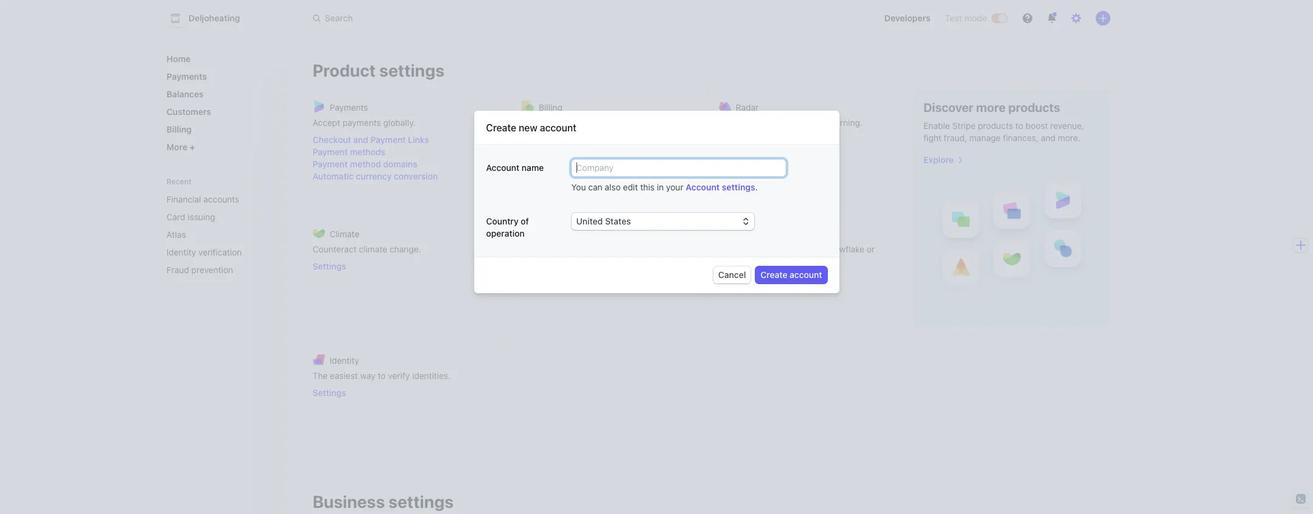 Task type: locate. For each thing, give the bounding box(es) containing it.
settings link for with
[[719, 134, 892, 146]]

test mode
[[946, 13, 988, 23]]

0 horizontal spatial account
[[486, 162, 520, 173]]

create down sync your stripe data with snowflake or redshift.
[[761, 270, 788, 280]]

subscriptions and emails link
[[522, 158, 694, 171]]

and down boost
[[1041, 133, 1056, 143]]

to
[[1016, 121, 1024, 131], [378, 371, 386, 381]]

create account
[[761, 270, 823, 280]]

account up plans
[[540, 122, 577, 133]]

2 vertical spatial payment
[[313, 159, 348, 169]]

change.
[[390, 244, 421, 255]]

prevention
[[191, 265, 233, 275]]

billing inside core navigation links element
[[167, 124, 192, 135]]

settings link down change.
[[313, 261, 497, 273]]

identity inside recent element
[[167, 247, 196, 258]]

settings down the on the left bottom of the page
[[313, 388, 346, 398]]

fraud
[[752, 118, 772, 128]]

discover more products section
[[914, 90, 1111, 328]]

1 horizontal spatial create
[[522, 118, 548, 128]]

1 horizontal spatial stripe
[[953, 121, 976, 131]]

united states button
[[572, 213, 754, 230]]

settings for product settings
[[380, 60, 445, 80]]

your
[[666, 182, 684, 192], [741, 244, 758, 255]]

learning.
[[829, 118, 863, 128]]

more button
[[162, 137, 279, 157]]

stripe up "fraud,"
[[953, 121, 976, 131]]

notifications image
[[1047, 13, 1057, 23]]

automatic currency conversion link
[[313, 171, 497, 183]]

settings link down verify on the bottom left
[[313, 387, 497, 400]]

0 vertical spatial your
[[666, 182, 684, 192]]

1 horizontal spatial manage
[[970, 133, 1001, 143]]

plans
[[549, 147, 570, 157]]

your right in
[[666, 182, 684, 192]]

0 horizontal spatial payments
[[167, 71, 207, 82]]

home link
[[162, 49, 279, 69]]

0 horizontal spatial account
[[540, 122, 577, 133]]

account down sync your stripe data with snowflake or redshift.
[[790, 270, 823, 280]]

0 horizontal spatial stripe
[[760, 244, 784, 255]]

customers
[[167, 107, 211, 117]]

method
[[350, 159, 381, 169]]

account
[[540, 122, 577, 133], [790, 270, 823, 280]]

with inside simplify accrual accounting with automated reporting.
[[633, 244, 649, 255]]

0 horizontal spatial identity
[[167, 247, 196, 258]]

create for create account
[[761, 270, 788, 280]]

1 vertical spatial payments
[[330, 102, 368, 112]]

and inside checkout and payment links payment methods payment method domains automatic currency conversion
[[353, 135, 368, 145]]

create left new
[[486, 122, 517, 133]]

0 horizontal spatial manage
[[567, 118, 599, 128]]

2 horizontal spatial create
[[761, 270, 788, 280]]

create and manage subscriptions and invoices.
[[522, 118, 671, 140]]

create new account
[[486, 122, 577, 133]]

1 vertical spatial template
[[549, 183, 584, 194]]

developers
[[885, 13, 931, 23]]

machine
[[793, 118, 827, 128]]

0 horizontal spatial create
[[486, 122, 517, 133]]

and up methods
[[353, 135, 368, 145]]

billing up name
[[522, 147, 546, 157]]

identity up easiest
[[330, 355, 359, 366]]

card issuing
[[167, 212, 215, 222]]

to up the finances,
[[1016, 121, 1024, 131]]

and left emails
[[580, 159, 595, 169]]

you
[[572, 182, 586, 192]]

payment down checkout
[[313, 147, 348, 157]]

and
[[550, 118, 565, 128], [656, 118, 671, 128], [1041, 133, 1056, 143], [353, 135, 368, 145], [580, 159, 595, 169]]

stripe
[[953, 121, 976, 131], [760, 244, 784, 255]]

1 horizontal spatial your
[[741, 244, 758, 255]]

1 vertical spatial your
[[741, 244, 758, 255]]

manage up plans
[[567, 118, 599, 128]]

checkout
[[313, 135, 351, 145]]

1 horizontal spatial to
[[1016, 121, 1024, 131]]

methods
[[350, 147, 386, 157]]

1 horizontal spatial identity
[[330, 355, 359, 366]]

create inside button
[[761, 270, 788, 280]]

create inside create and manage subscriptions and invoices.
[[522, 118, 548, 128]]

manage
[[567, 118, 599, 128], [970, 133, 1001, 143]]

developers link
[[880, 9, 936, 28]]

you can also edit this in your account settings .
[[572, 182, 758, 192]]

payment up automatic
[[313, 159, 348, 169]]

account down account name text box
[[686, 182, 720, 192]]

settings for sync
[[719, 273, 753, 284]]

with right fraud
[[775, 118, 791, 128]]

to right 'way'
[[378, 371, 386, 381]]

and inside the discover more products enable stripe products to boost revenue, fight fraud, manage finances, and more.
[[1041, 133, 1056, 143]]

template
[[553, 171, 588, 181], [549, 183, 584, 194]]

financial
[[167, 194, 201, 205]]

payments up payments
[[330, 102, 368, 112]]

create up invoices.
[[522, 118, 548, 128]]

with inside sync your stripe data with snowflake or redshift.
[[806, 244, 822, 255]]

1 horizontal spatial payments
[[330, 102, 368, 112]]

billing up the create new account
[[539, 102, 563, 112]]

with left the automated
[[633, 244, 649, 255]]

identity verification
[[167, 247, 242, 258]]

payment down globally.
[[371, 135, 406, 145]]

invoices.
[[522, 130, 556, 140]]

stripe down pipeline
[[760, 244, 784, 255]]

quote template link
[[522, 183, 694, 195]]

settings link
[[719, 134, 892, 146], [313, 261, 497, 273], [719, 273, 892, 285], [313, 387, 497, 400]]

2 vertical spatial settings
[[389, 492, 454, 512]]

1 horizontal spatial account
[[790, 270, 823, 280]]

products down more
[[978, 121, 1014, 131]]

create
[[522, 118, 548, 128], [486, 122, 517, 133], [761, 270, 788, 280]]

easiest
[[330, 371, 358, 381]]

products up boost
[[1009, 100, 1061, 115]]

template up you
[[553, 171, 588, 181]]

climate
[[359, 244, 387, 255]]

2 horizontal spatial with
[[806, 244, 822, 255]]

1 vertical spatial account
[[790, 270, 823, 280]]

identity up fraud
[[167, 247, 196, 258]]

settings for the
[[313, 388, 346, 398]]

1 vertical spatial stripe
[[760, 244, 784, 255]]

settings link down the machine at the right
[[719, 134, 892, 146]]

account inside button
[[790, 270, 823, 280]]

0 vertical spatial account
[[486, 162, 520, 173]]

the easiest way to verify identities.
[[313, 371, 451, 381]]

accept
[[313, 118, 340, 128]]

balances link
[[162, 84, 279, 104]]

invoice
[[522, 171, 550, 181]]

0 horizontal spatial with
[[633, 244, 649, 255]]

with right data
[[806, 244, 822, 255]]

account left name
[[486, 162, 520, 173]]

0 vertical spatial settings
[[380, 60, 445, 80]]

revenue,
[[1051, 121, 1085, 131]]

0 vertical spatial payments
[[167, 71, 207, 82]]

payments link
[[162, 66, 279, 86]]

settings link for way
[[313, 387, 497, 400]]

2 vertical spatial billing
[[522, 147, 546, 157]]

with
[[775, 118, 791, 128], [633, 244, 649, 255], [806, 244, 822, 255]]

your down data
[[741, 244, 758, 255]]

1 vertical spatial identity
[[330, 355, 359, 366]]

manage right "fraud,"
[[970, 133, 1001, 143]]

settings down counteract
[[313, 261, 346, 272]]

template left can
[[549, 183, 584, 194]]

revenue recognition
[[539, 229, 622, 239]]

0 vertical spatial stripe
[[953, 121, 976, 131]]

boost
[[1026, 121, 1048, 131]]

1 vertical spatial billing
[[167, 124, 192, 135]]

sync your stripe data with snowflake or redshift.
[[719, 244, 875, 267]]

monitor fraud with machine learning.
[[719, 118, 863, 128]]

0 horizontal spatial your
[[666, 182, 684, 192]]

domains
[[383, 159, 417, 169]]

settings down redshift.
[[719, 273, 753, 284]]

billing up more
[[167, 124, 192, 135]]

payments
[[343, 118, 381, 128]]

payments up 'balances'
[[167, 71, 207, 82]]

1 vertical spatial manage
[[970, 133, 1001, 143]]

accounts
[[203, 194, 239, 205]]

emails
[[597, 159, 623, 169]]

counteract
[[313, 244, 357, 255]]

identities.
[[412, 371, 451, 381]]

balances
[[167, 89, 204, 99]]

payment
[[371, 135, 406, 145], [313, 147, 348, 157], [313, 159, 348, 169]]

0 vertical spatial to
[[1016, 121, 1024, 131]]

1 horizontal spatial account
[[686, 182, 720, 192]]

to inside the discover more products enable stripe products to boost revenue, fight fraud, manage finances, and more.
[[1016, 121, 1024, 131]]

products
[[1009, 100, 1061, 115], [978, 121, 1014, 131]]

1 horizontal spatial with
[[775, 118, 791, 128]]

0 horizontal spatial to
[[378, 371, 386, 381]]

radar
[[736, 102, 759, 112]]

settings link down sync your stripe data with snowflake or redshift.
[[719, 273, 892, 285]]

simplify
[[522, 244, 553, 255]]

1 vertical spatial to
[[378, 371, 386, 381]]

recognition
[[575, 229, 622, 239]]

settings down monitor
[[719, 135, 753, 145]]

1 vertical spatial settings
[[722, 182, 756, 192]]

0 vertical spatial template
[[553, 171, 588, 181]]

explore
[[924, 155, 954, 165]]

fraud
[[167, 265, 189, 275]]

0 vertical spatial identity
[[167, 247, 196, 258]]

product settings
[[313, 60, 445, 80]]

0 vertical spatial manage
[[567, 118, 599, 128]]

account name
[[486, 162, 544, 173]]

settings for business settings
[[389, 492, 454, 512]]



Task type: describe. For each thing, give the bounding box(es) containing it.
payments inside core navigation links element
[[167, 71, 207, 82]]

checkout and payment links payment methods payment method domains automatic currency conversion
[[313, 135, 438, 181]]

business settings
[[313, 492, 454, 512]]

data
[[736, 229, 754, 239]]

0 vertical spatial payment
[[371, 135, 406, 145]]

identity verification link
[[162, 242, 262, 262]]

stripe inside the discover more products enable stripe products to boost revenue, fight fraud, manage finances, and more.
[[953, 121, 976, 131]]

financial accounts link
[[162, 189, 262, 210]]

create for create new account
[[486, 122, 517, 133]]

verification
[[198, 247, 242, 258]]

create for create and manage subscriptions and invoices.
[[522, 118, 548, 128]]

and inside 'billing plans subscriptions and emails invoice template quote template'
[[580, 159, 595, 169]]

country of operation
[[486, 216, 529, 239]]

globally.
[[383, 118, 416, 128]]

new
[[519, 122, 538, 133]]

atlas link
[[162, 225, 262, 245]]

enable
[[924, 121, 950, 131]]

settings for monitor
[[719, 135, 753, 145]]

subscriptions
[[522, 159, 578, 169]]

deljoheating
[[189, 13, 240, 23]]

united
[[576, 216, 603, 226]]

identity for identity
[[330, 355, 359, 366]]

simplify accrual accounting with automated reporting.
[[522, 244, 694, 267]]

verify
[[388, 371, 410, 381]]

manage inside create and manage subscriptions and invoices.
[[567, 118, 599, 128]]

this
[[641, 182, 655, 192]]

conversion
[[394, 171, 438, 181]]

discover
[[924, 100, 974, 115]]

manage inside the discover more products enable stripe products to boost revenue, fight fraud, manage finances, and more.
[[970, 133, 1001, 143]]

of
[[521, 216, 529, 226]]

fraud prevention
[[167, 265, 233, 275]]

revenue
[[539, 229, 573, 239]]

create account button
[[756, 267, 827, 284]]

explore button
[[924, 154, 964, 166]]

invoice template link
[[522, 171, 694, 183]]

states
[[605, 216, 631, 226]]

financial accounts
[[167, 194, 239, 205]]

0 vertical spatial products
[[1009, 100, 1061, 115]]

fight
[[924, 133, 942, 143]]

automated
[[651, 244, 694, 255]]

1 vertical spatial products
[[978, 121, 1014, 131]]

billing inside 'billing plans subscriptions and emails invoice template quote template'
[[522, 147, 546, 157]]

counteract climate change.
[[313, 244, 421, 255]]

snowflake
[[825, 244, 865, 255]]

cancel
[[719, 270, 746, 280]]

recent element
[[154, 189, 288, 280]]

name
[[522, 162, 544, 173]]

currency
[[356, 171, 392, 181]]

redshift.
[[719, 256, 754, 267]]

pipeline
[[757, 229, 788, 239]]

recent navigation links element
[[154, 177, 288, 280]]

payment method domains link
[[313, 158, 497, 171]]

climate
[[330, 229, 360, 239]]

settings for counteract
[[313, 261, 346, 272]]

product
[[313, 60, 376, 80]]

and right 'subscriptions'
[[656, 118, 671, 128]]

united states
[[576, 216, 631, 226]]

Search search field
[[305, 7, 649, 30]]

or
[[867, 244, 875, 255]]

way
[[360, 371, 376, 381]]

monitor
[[719, 118, 749, 128]]

country
[[486, 216, 519, 226]]

core navigation links element
[[162, 49, 279, 157]]

edit
[[623, 182, 638, 192]]

settings link for stripe
[[719, 273, 892, 285]]

the
[[313, 371, 328, 381]]

0 vertical spatial billing
[[539, 102, 563, 112]]

mode
[[965, 13, 988, 23]]

business
[[313, 492, 385, 512]]

in
[[657, 182, 664, 192]]

more
[[977, 100, 1006, 115]]

billing link
[[162, 119, 279, 139]]

stripe inside sync your stripe data with snowflake or redshift.
[[760, 244, 784, 255]]

links
[[408, 135, 429, 145]]

data pipeline
[[736, 229, 788, 239]]

1 vertical spatial account
[[686, 182, 720, 192]]

issuing
[[188, 212, 215, 222]]

sync
[[719, 244, 738, 255]]

identity for identity verification
[[167, 247, 196, 258]]

recent
[[167, 177, 192, 186]]

your inside sync your stripe data with snowflake or redshift.
[[741, 244, 758, 255]]

more.
[[1058, 133, 1081, 143]]

search
[[325, 13, 353, 23]]

billing plans link
[[522, 146, 694, 158]]

customers link
[[162, 102, 279, 122]]

1 vertical spatial payment
[[313, 147, 348, 157]]

accept payments globally.
[[313, 118, 416, 128]]

reporting.
[[522, 256, 561, 267]]

home
[[167, 54, 191, 64]]

billing plans subscriptions and emails invoice template quote template
[[522, 147, 623, 194]]

card issuing link
[[162, 207, 262, 227]]

0 vertical spatial account
[[540, 122, 577, 133]]

payment methods link
[[313, 146, 497, 158]]

automatic
[[313, 171, 354, 181]]

and up invoices.
[[550, 118, 565, 128]]

finances,
[[1003, 133, 1039, 143]]

Account name text field
[[572, 159, 786, 176]]

cancel button
[[714, 267, 751, 284]]

subscriptions
[[601, 118, 654, 128]]

settings link for change.
[[313, 261, 497, 273]]

account settings link
[[686, 182, 756, 192]]

checkout and payment links link
[[313, 134, 497, 146]]



Task type: vqa. For each thing, say whether or not it's contained in the screenshot.
1st Products 'ELEMENT' from the bottom of the page
no



